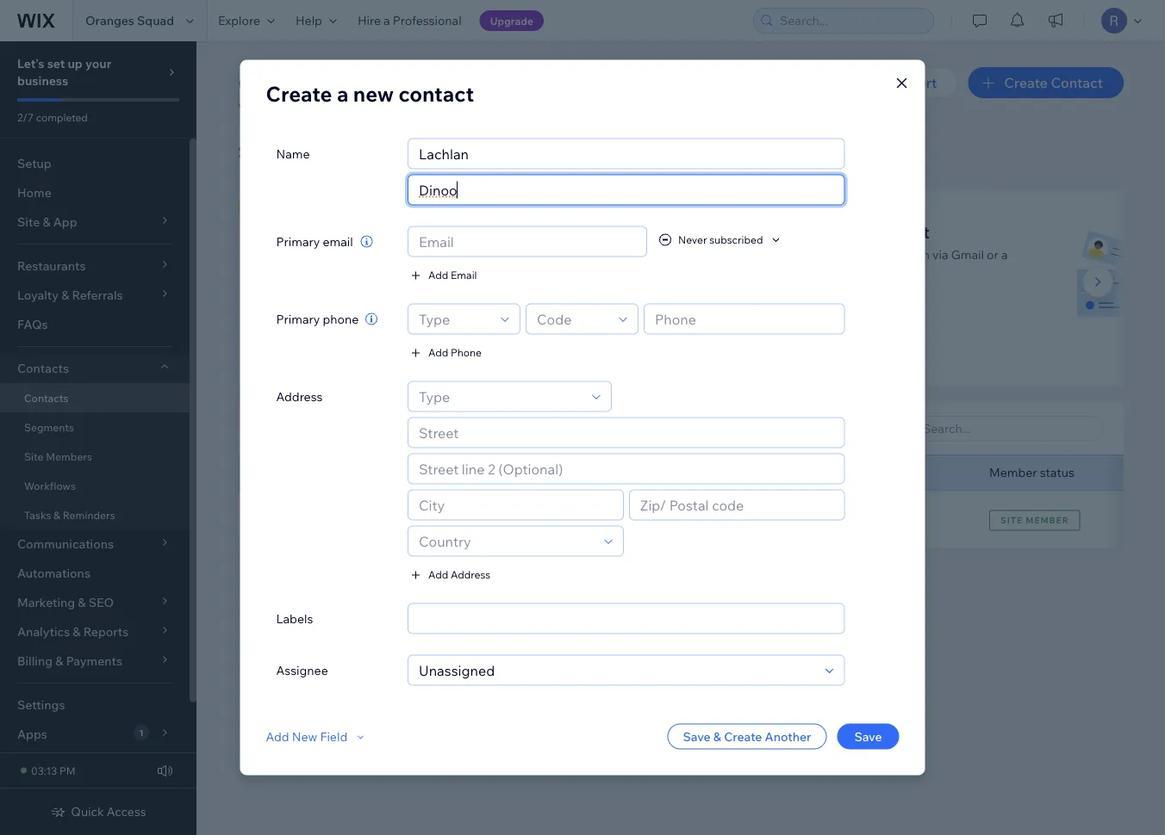 Task type: vqa. For each thing, say whether or not it's contained in the screenshot.
Shipping related to option
no



Task type: describe. For each thing, give the bounding box(es) containing it.
leads
[[298, 221, 342, 243]]

more
[[744, 204, 769, 212]]

First name field
[[414, 139, 839, 168]]

save & create another
[[683, 730, 811, 745]]

workflows link
[[0, 471, 190, 501]]

get
[[725, 204, 742, 212]]

segments link
[[0, 413, 190, 442]]

contacts inside button
[[805, 304, 857, 319]]

& for save
[[713, 730, 721, 745]]

2/7
[[17, 111, 34, 124]]

contacts button
[[0, 354, 190, 384]]

import contacts button
[[748, 299, 872, 325]]

filter
[[275, 100, 305, 117]]

status
[[1040, 465, 1075, 480]]

hire a professional link
[[347, 0, 472, 41]]

never
[[678, 234, 707, 246]]

never subscribed button
[[658, 232, 784, 248]]

professional
[[393, 13, 462, 28]]

1 vertical spatial google
[[317, 247, 358, 262]]

site member
[[1001, 515, 1069, 526]]

email inside button
[[451, 269, 477, 282]]

create for create a new contact
[[266, 81, 332, 106]]

upgrade
[[490, 14, 533, 27]]

leads. inside contacts view, filter and manage all of your site's customers and leads.
[[589, 100, 626, 117]]

suggested for you
[[238, 140, 398, 163]]

& for tasks
[[54, 509, 60, 522]]

create inside save & create another button
[[724, 730, 762, 745]]

site members link
[[0, 442, 190, 471]]

you
[[366, 140, 398, 163]]

add for add address
[[428, 569, 448, 582]]

2/7 completed
[[17, 111, 88, 124]]

save button
[[837, 724, 899, 750]]

name
[[276, 146, 310, 161]]

address inside "button"
[[451, 569, 491, 582]]

leads. inside get leads with google ads launch a google ads campaign to target people likely to become leads.
[[358, 263, 391, 278]]

get more contacts
[[725, 204, 816, 212]]

Code field
[[532, 305, 614, 334]]

filter
[[805, 421, 834, 437]]

import contacts
[[764, 304, 857, 319]]

for
[[337, 140, 362, 163]]

via
[[933, 247, 949, 262]]

ruby anderson
[[346, 511, 447, 528]]

site's
[[456, 100, 487, 117]]

1 vertical spatial to
[[295, 263, 306, 278]]

contacts
[[771, 204, 816, 212]]

campaign
[[386, 247, 441, 262]]

ruby
[[346, 511, 380, 528]]

automations
[[17, 566, 90, 581]]

save for save & create another
[[683, 730, 711, 745]]

get
[[264, 221, 294, 243]]

phone
[[451, 346, 482, 359]]

contacts inside contacts view, filter and manage all of your site's customers and leads.
[[238, 68, 343, 98]]

create a new contact
[[266, 81, 474, 106]]

sidebar element
[[0, 41, 196, 836]]

save & create another button
[[667, 724, 827, 750]]

grow your contact list add contacts by importing them via gmail or a csv file.
[[748, 221, 1008, 278]]

list containing get leads with google ads
[[235, 190, 1165, 386]]

assignee
[[276, 663, 328, 678]]

rubyanndersson@gmail.com
[[539, 512, 703, 527]]

go to google ads
[[279, 304, 380, 319]]

0 vertical spatial contact
[[399, 81, 474, 106]]

primary for primary phone
[[276, 312, 320, 327]]

setup link
[[0, 149, 190, 178]]

create for create contact
[[1004, 74, 1048, 91]]

1 vertical spatial email
[[539, 465, 570, 480]]

leads
[[282, 204, 309, 212]]

go to google ads button
[[264, 299, 395, 325]]

faqs
[[17, 317, 48, 332]]

create contact button
[[968, 67, 1124, 98]]

google inside button
[[313, 304, 355, 319]]

suggested
[[238, 140, 333, 163]]

view,
[[238, 100, 272, 117]]

members
[[46, 450, 92, 463]]

upgrade button
[[480, 10, 544, 31]]

0 vertical spatial to
[[444, 247, 456, 262]]

a inside grow your contact list add contacts by importing them via gmail or a csv file.
[[1001, 247, 1008, 262]]

0 horizontal spatial address
[[276, 389, 323, 404]]

manage
[[335, 100, 387, 117]]

Email field
[[414, 227, 641, 256]]

completed
[[36, 111, 88, 124]]

a right hire
[[384, 13, 390, 28]]

launch
[[264, 247, 305, 262]]

import for import
[[893, 74, 937, 91]]

primary email
[[276, 234, 353, 249]]

explore
[[218, 13, 260, 28]]

contacts up segments
[[24, 392, 68, 405]]

03:13 pm
[[31, 765, 75, 778]]

help
[[296, 13, 322, 28]]

squad
[[137, 13, 174, 28]]

contacts link
[[0, 384, 190, 413]]

0 vertical spatial member
[[989, 465, 1037, 480]]

add for add phone
[[428, 346, 448, 359]]

contacts view, filter and manage all of your site's customers and leads.
[[238, 68, 630, 117]]

target
[[458, 247, 493, 262]]

another
[[765, 730, 811, 745]]

up
[[68, 56, 83, 71]]

settings link
[[0, 691, 190, 720]]

contact inside grow your contact list add contacts by importing them via gmail or a csv file.
[[838, 221, 901, 243]]

capture leads
[[241, 204, 309, 212]]

pm
[[59, 765, 75, 778]]

primary for primary email
[[276, 234, 320, 249]]

a inside get leads with google ads launch a google ads campaign to target people likely to become leads.
[[308, 247, 314, 262]]

1 vertical spatial address
[[839, 465, 886, 480]]

member status
[[989, 465, 1075, 480]]

site for site member
[[1001, 515, 1023, 526]]



Task type: locate. For each thing, give the bounding box(es) containing it.
0 vertical spatial email
[[451, 269, 477, 282]]

create left another
[[724, 730, 762, 745]]

1 primary from the top
[[276, 234, 320, 249]]

0 horizontal spatial contact
[[399, 81, 474, 106]]

2 type field from the top
[[414, 382, 587, 412]]

save inside save & create another button
[[683, 730, 711, 745]]

add address button
[[408, 568, 491, 583]]

contacts down by on the right top
[[805, 304, 857, 319]]

your
[[85, 56, 111, 71], [424, 100, 453, 117], [796, 221, 834, 243]]

reminders
[[63, 509, 115, 522]]

1 horizontal spatial your
[[424, 100, 453, 117]]

help button
[[285, 0, 347, 41]]

add for add new field
[[266, 730, 289, 745]]

1 save from the left
[[683, 730, 711, 745]]

0 horizontal spatial &
[[54, 509, 60, 522]]

email
[[451, 269, 477, 282], [539, 465, 570, 480]]

site down member status
[[1001, 515, 1023, 526]]

never subscribed
[[678, 234, 763, 246]]

leads. up 'first name' field
[[589, 100, 626, 117]]

get leads with google ads launch a google ads campaign to target people likely to become leads.
[[264, 221, 535, 278]]

your inside let's set up your business
[[85, 56, 111, 71]]

Street field
[[414, 418, 839, 448]]

hire
[[358, 13, 381, 28]]

0 vertical spatial primary
[[276, 234, 320, 249]]

or
[[987, 247, 999, 262]]

list
[[235, 190, 1165, 386]]

your up contacts
[[796, 221, 834, 243]]

add inside "button"
[[428, 569, 448, 582]]

gmail
[[951, 247, 984, 262]]

address down country field on the bottom of the page
[[451, 569, 491, 582]]

google
[[385, 221, 446, 243], [317, 247, 358, 262], [313, 304, 355, 319]]

add down anderson
[[428, 569, 448, 582]]

0 vertical spatial search... field
[[775, 9, 928, 33]]

add email button
[[408, 268, 477, 283]]

1 horizontal spatial address
[[451, 569, 491, 582]]

0 vertical spatial &
[[54, 509, 60, 522]]

1 horizontal spatial &
[[713, 730, 721, 745]]

contacts
[[774, 247, 823, 262]]

to inside button
[[299, 304, 311, 319]]

add left 'new'
[[266, 730, 289, 745]]

0 horizontal spatial site
[[24, 450, 44, 463]]

your right of
[[424, 100, 453, 117]]

1 horizontal spatial and
[[561, 100, 586, 117]]

capture
[[241, 204, 280, 212]]

home
[[17, 185, 52, 200]]

contacts inside popup button
[[17, 361, 69, 376]]

0 vertical spatial ads
[[450, 221, 482, 243]]

email up city field
[[539, 465, 570, 480]]

1 vertical spatial type field
[[414, 382, 587, 412]]

importing
[[842, 247, 898, 262]]

2 and from the left
[[561, 100, 586, 117]]

site inside sidebar element
[[24, 450, 44, 463]]

0 horizontal spatial save
[[683, 730, 711, 745]]

primary left phone
[[276, 312, 320, 327]]

contacts
[[238, 68, 343, 98], [805, 304, 857, 319], [17, 361, 69, 376], [24, 392, 68, 405]]

to right go at the left of the page
[[299, 304, 311, 319]]

quick access button
[[50, 805, 146, 820]]

Search... field
[[775, 9, 928, 33], [918, 417, 1097, 441]]

add down the campaign
[[428, 269, 448, 282]]

type field down 'phone'
[[414, 382, 587, 412]]

0 horizontal spatial import
[[764, 304, 802, 319]]

&
[[54, 509, 60, 522], [713, 730, 721, 745]]

list
[[904, 221, 930, 243]]

add email
[[428, 269, 477, 282]]

2 horizontal spatial create
[[1004, 74, 1048, 91]]

add up csv
[[748, 247, 771, 262]]

oranges
[[85, 13, 134, 28]]

to down launch
[[295, 263, 306, 278]]

import for import contacts
[[764, 304, 802, 319]]

0 horizontal spatial your
[[85, 56, 111, 71]]

primary
[[276, 234, 320, 249], [276, 312, 320, 327]]

a left new
[[337, 81, 349, 106]]

1 horizontal spatial leads.
[[589, 100, 626, 117]]

your inside grow your contact list add contacts by importing them via gmail or a csv file.
[[796, 221, 834, 243]]

settings
[[17, 698, 65, 713]]

your inside contacts view, filter and manage all of your site's customers and leads.
[[424, 100, 453, 117]]

& inside save & create another button
[[713, 730, 721, 745]]

1 horizontal spatial create
[[724, 730, 762, 745]]

create up 'suggested'
[[266, 81, 332, 106]]

hire a professional
[[358, 13, 462, 28]]

them
[[900, 247, 930, 262]]

1 horizontal spatial email
[[539, 465, 570, 480]]

Last name field
[[414, 175, 839, 205]]

a
[[384, 13, 390, 28], [337, 81, 349, 106], [308, 247, 314, 262], [1001, 247, 1008, 262]]

add new field
[[266, 730, 347, 745]]

save inside save button
[[854, 730, 882, 745]]

a down leads
[[308, 247, 314, 262]]

set
[[47, 56, 65, 71]]

1 horizontal spatial contact
[[838, 221, 901, 243]]

2 save from the left
[[854, 730, 882, 745]]

& inside tasks & reminders link
[[54, 509, 60, 522]]

0 vertical spatial type field
[[414, 305, 496, 334]]

create inside create contact "button"
[[1004, 74, 1048, 91]]

leads. down with
[[358, 263, 391, 278]]

phone
[[323, 312, 359, 327]]

2 vertical spatial google
[[313, 304, 355, 319]]

people
[[495, 247, 535, 262]]

grow
[[748, 221, 793, 243]]

contact up importing
[[838, 221, 901, 243]]

2 horizontal spatial address
[[839, 465, 886, 480]]

1 horizontal spatial import
[[893, 74, 937, 91]]

create
[[1004, 74, 1048, 91], [266, 81, 332, 106], [724, 730, 762, 745]]

create left contact on the right top
[[1004, 74, 1048, 91]]

1 vertical spatial primary
[[276, 312, 320, 327]]

None field
[[424, 605, 839, 634], [414, 656, 820, 686], [424, 605, 839, 634], [414, 656, 820, 686]]

& left another
[[713, 730, 721, 745]]

contacts up filter
[[238, 68, 343, 98]]

filter button
[[774, 416, 850, 442]]

0 vertical spatial your
[[85, 56, 111, 71]]

Zip/ Postal code field
[[635, 491, 839, 520]]

add
[[748, 247, 771, 262], [428, 269, 448, 282], [428, 346, 448, 359], [428, 569, 448, 582], [266, 730, 289, 745]]

& right tasks
[[54, 509, 60, 522]]

member left status
[[989, 465, 1037, 480]]

type field up add phone
[[414, 305, 496, 334]]

by
[[826, 247, 839, 262]]

field
[[320, 730, 347, 745]]

google up become
[[317, 247, 358, 262]]

all
[[390, 100, 405, 117]]

1 and from the left
[[308, 100, 332, 117]]

setup
[[17, 156, 51, 171]]

to up add email
[[444, 247, 456, 262]]

member
[[989, 465, 1037, 480], [1026, 515, 1069, 526]]

anderson
[[383, 511, 447, 528]]

tasks & reminders
[[24, 509, 115, 522]]

1 vertical spatial &
[[713, 730, 721, 745]]

1 horizontal spatial site
[[1001, 515, 1023, 526]]

1 vertical spatial ads
[[361, 247, 383, 262]]

primary phone
[[276, 312, 359, 327]]

home link
[[0, 178, 190, 208]]

0 vertical spatial leads.
[[589, 100, 626, 117]]

a right or
[[1001, 247, 1008, 262]]

ads inside button
[[358, 304, 380, 319]]

2 horizontal spatial your
[[796, 221, 834, 243]]

0 vertical spatial import
[[893, 74, 937, 91]]

1 vertical spatial contact
[[838, 221, 901, 243]]

add new field button
[[266, 730, 368, 745]]

likely
[[264, 263, 292, 278]]

0 horizontal spatial email
[[451, 269, 477, 282]]

site down segments
[[24, 450, 44, 463]]

1 vertical spatial leads.
[[358, 263, 391, 278]]

become
[[309, 263, 355, 278]]

1 vertical spatial your
[[424, 100, 453, 117]]

to
[[444, 247, 456, 262], [295, 263, 306, 278], [299, 304, 311, 319]]

Phone field
[[650, 305, 839, 334]]

new
[[292, 730, 317, 745]]

oranges squad
[[85, 13, 174, 28]]

let's set up your business
[[17, 56, 111, 88]]

2 primary from the top
[[276, 312, 320, 327]]

0 vertical spatial google
[[385, 221, 446, 243]]

csv
[[748, 263, 773, 278]]

tasks
[[24, 509, 51, 522]]

primary down leads
[[276, 234, 320, 249]]

quick
[[71, 805, 104, 820]]

and right customers
[[561, 100, 586, 117]]

with
[[346, 221, 382, 243]]

City field
[[414, 491, 618, 520]]

add left 'phone'
[[428, 346, 448, 359]]

google up the campaign
[[385, 221, 446, 243]]

import button
[[872, 67, 958, 98]]

add for add email
[[428, 269, 448, 282]]

0 vertical spatial site
[[24, 450, 44, 463]]

new
[[353, 81, 394, 106]]

site
[[24, 450, 44, 463], [1001, 515, 1023, 526]]

email down target
[[451, 269, 477, 282]]

contact
[[1051, 74, 1103, 91]]

your right up
[[85, 56, 111, 71]]

contact right new
[[399, 81, 474, 106]]

add inside grow your contact list add contacts by importing them via gmail or a csv file.
[[748, 247, 771, 262]]

1 horizontal spatial save
[[854, 730, 882, 745]]

0 vertical spatial address
[[276, 389, 323, 404]]

segments
[[24, 421, 74, 434]]

Type field
[[414, 305, 496, 334], [414, 382, 587, 412]]

Street line 2 (Optional) field
[[414, 455, 839, 484]]

2 vertical spatial ads
[[358, 304, 380, 319]]

contact
[[399, 81, 474, 106], [838, 221, 901, 243]]

let's
[[17, 56, 44, 71]]

file.
[[776, 263, 795, 278]]

import inside list
[[764, 304, 802, 319]]

address down filter "button"
[[839, 465, 886, 480]]

Country field
[[414, 527, 599, 556]]

2 vertical spatial address
[[451, 569, 491, 582]]

2 vertical spatial to
[[299, 304, 311, 319]]

subscribed
[[709, 234, 763, 246]]

address down primary phone
[[276, 389, 323, 404]]

automations link
[[0, 559, 190, 589]]

1 vertical spatial import
[[764, 304, 802, 319]]

create contact
[[1004, 74, 1103, 91]]

0 horizontal spatial and
[[308, 100, 332, 117]]

contacts down faqs
[[17, 361, 69, 376]]

1 type field from the top
[[414, 305, 496, 334]]

email
[[323, 234, 353, 249]]

add inside button
[[428, 346, 448, 359]]

and right filter
[[308, 100, 332, 117]]

add address
[[428, 569, 491, 582]]

0 horizontal spatial create
[[266, 81, 332, 106]]

0 horizontal spatial leads.
[[358, 263, 391, 278]]

member down status
[[1026, 515, 1069, 526]]

google down become
[[313, 304, 355, 319]]

save for save
[[854, 730, 882, 745]]

site for site members
[[24, 450, 44, 463]]

1 vertical spatial search... field
[[918, 417, 1097, 441]]

1 vertical spatial site
[[1001, 515, 1023, 526]]

1 vertical spatial member
[[1026, 515, 1069, 526]]

2 vertical spatial your
[[796, 221, 834, 243]]



